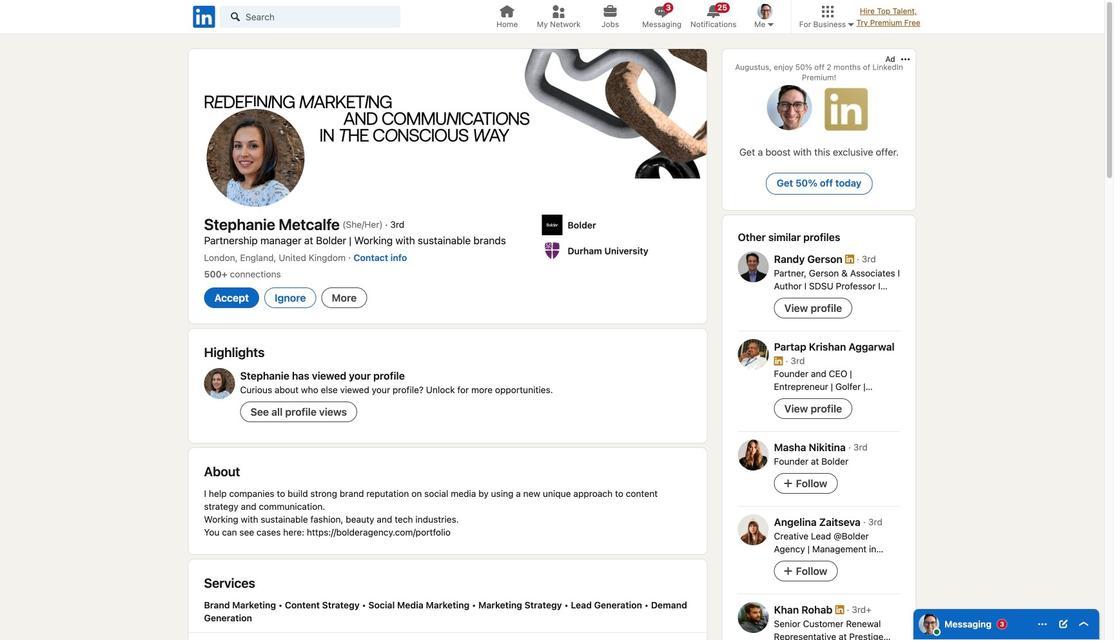 Task type: locate. For each thing, give the bounding box(es) containing it.
Search text field
[[220, 6, 400, 28]]

masha nikitina profile picture image
[[738, 440, 769, 471]]

stephanie metcalfe profile picture image
[[204, 368, 235, 399]]

for business image
[[846, 19, 856, 30]]

linkedin image
[[191, 4, 217, 30], [191, 4, 217, 30]]

small image
[[766, 19, 776, 30]]



Task type: describe. For each thing, give the bounding box(es) containing it.
augustus odena image
[[758, 4, 773, 19]]

augustus odena image
[[919, 614, 940, 635]]

background image image
[[189, 49, 707, 179]]

partap krishan aggarwal profile picture image
[[738, 339, 769, 370]]

randy gerson profile picture image
[[738, 252, 769, 282]]

stephanie metcalfe image
[[204, 106, 307, 210]]

angelina zaitseva profile picture image
[[738, 515, 769, 546]]

khan rohab profile picture image
[[738, 602, 769, 633]]



Task type: vqa. For each thing, say whether or not it's contained in the screenshot.
By: within the How to Be a Good Mentee and Mentor By: Emilie Aries
no



